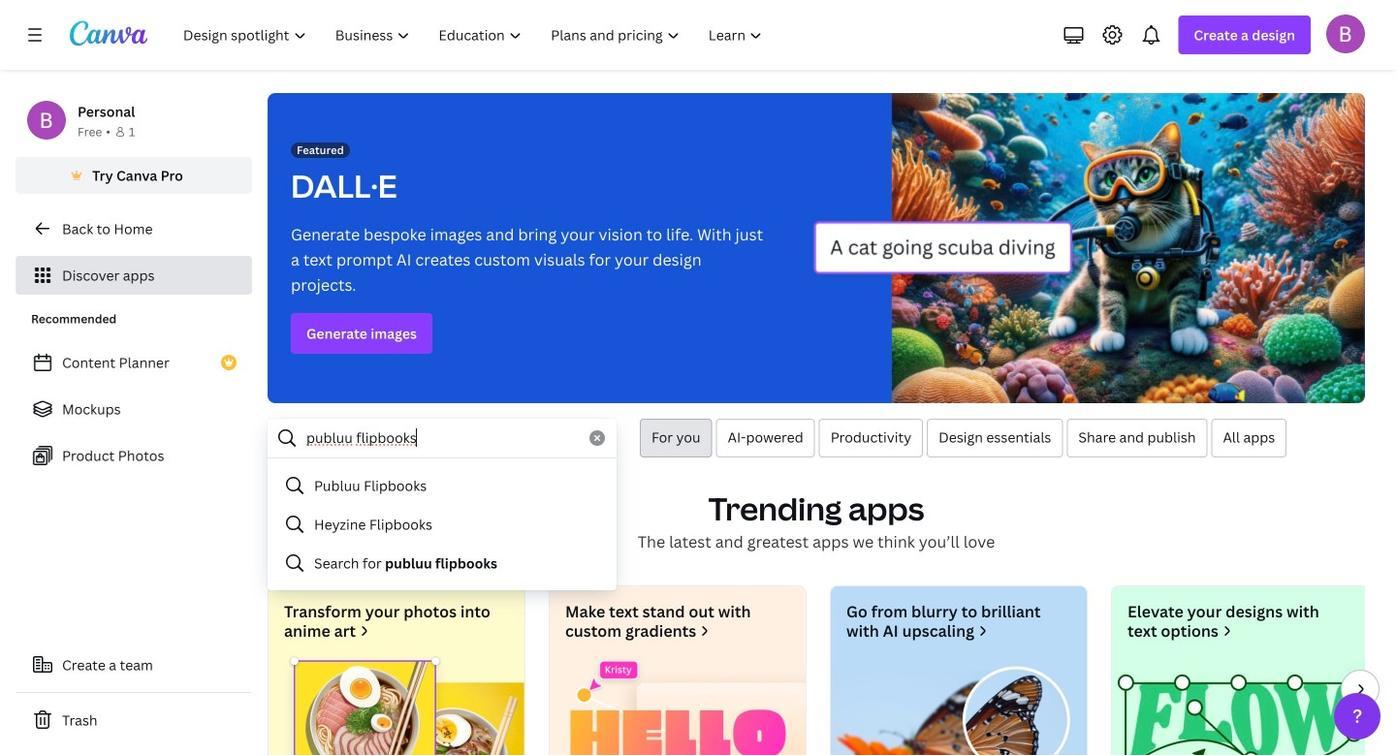 Task type: vqa. For each thing, say whether or not it's contained in the screenshot.
the Story in Story Ads button
no



Task type: describe. For each thing, give the bounding box(es) containing it.
top level navigation element
[[171, 16, 779, 54]]

typecraft image
[[1113, 657, 1369, 756]]

animeify image
[[269, 657, 525, 756]]

typegradient image
[[550, 657, 806, 756]]

an image with a cursor next to a text box containing the prompt "a cat going scuba diving" to generate an image. the generated image of a cat doing scuba diving is behind the text box. image
[[814, 93, 1366, 404]]

Input field to search for apps search field
[[307, 420, 578, 457]]



Task type: locate. For each thing, give the bounding box(es) containing it.
image upscaler image
[[831, 657, 1087, 756]]

list
[[16, 343, 252, 475]]

bob builder image
[[1327, 14, 1366, 53]]

menu
[[268, 467, 617, 583]]



